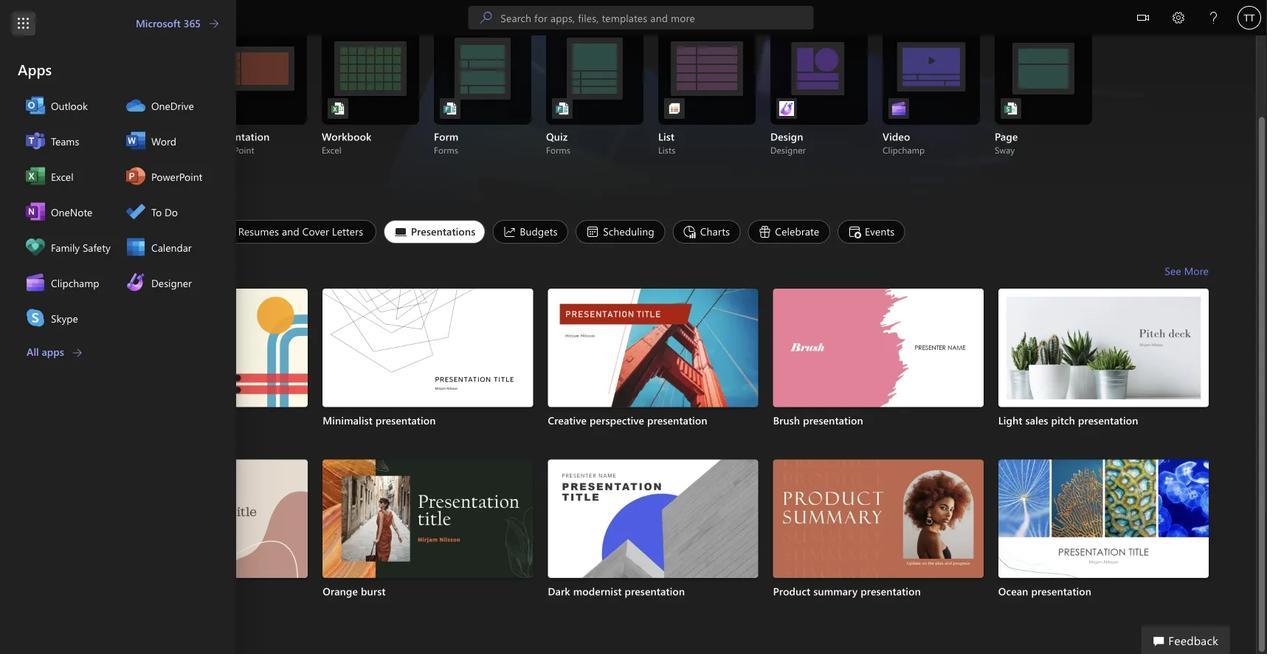 Task type: describe. For each thing, give the bounding box(es) containing it.
to do
[[151, 205, 178, 219]]

recommended element
[[95, 220, 204, 244]]

minimalist presentation
[[323, 413, 436, 427]]

sway page image
[[1004, 101, 1019, 116]]

burst
[[361, 584, 386, 598]]

sales
[[1026, 413, 1049, 427]]

dark
[[548, 584, 571, 598]]

presentation inside minimalist presentation link 'element'
[[376, 413, 436, 427]]

resumes and cover letters tab
[[207, 220, 380, 244]]

form
[[434, 130, 459, 143]]

microsoft
[[136, 16, 181, 30]]

apps
[[18, 59, 52, 79]]

forms for quiz
[[546, 144, 571, 156]]

design
[[771, 130, 804, 143]]

outlook link
[[18, 88, 117, 124]]

powerpoint image
[[18, 297, 32, 312]]

light sales pitch presentation image
[[999, 289, 1209, 407]]

creative perspective presentation link element
[[548, 413, 759, 428]]

orange burst link element
[[323, 584, 533, 599]]

orange burst
[[323, 584, 386, 598]]

brush presentation image
[[773, 289, 984, 407]]

product summary presentation
[[773, 584, 921, 598]]

budgets tab
[[489, 220, 572, 244]]

microsoft 365 link
[[136, 16, 219, 31]]

onedrive link
[[119, 88, 218, 124]]

onenote link
[[18, 195, 117, 230]]

recommended
[[123, 224, 192, 238]]

charts
[[700, 224, 730, 238]]

organic design list item
[[97, 460, 308, 625]]

apps image
[[18, 173, 32, 188]]

designer link
[[119, 265, 218, 301]]

budgets element
[[493, 220, 569, 244]]

orange burst image
[[323, 460, 533, 578]]

app launcher opened dialog
[[0, 0, 236, 654]]

skype link
[[18, 301, 117, 336]]

document
[[97, 130, 147, 143]]

to do link
[[119, 195, 218, 230]]

my content image
[[18, 131, 32, 146]]

tab list inside "app launcher opened" "dialog"
[[18, 87, 219, 336]]

clipchamp link
[[18, 265, 117, 301]]

video clipchamp
[[883, 130, 925, 156]]

presentations
[[411, 224, 476, 238]]

presentation inside the light sales pitch presentation link element
[[1079, 413, 1139, 427]]

orange
[[323, 584, 358, 598]]

workbook excel
[[322, 130, 372, 156]]

all apps
[[27, 344, 64, 358]]

excel image
[[18, 255, 32, 270]]

scheduling tab
[[572, 220, 669, 244]]

1 horizontal spatial designer
[[771, 144, 806, 156]]

ocean presentation
[[999, 584, 1092, 598]]

apps
[[42, 344, 64, 358]]

form forms
[[434, 130, 459, 156]]

quiz forms
[[546, 130, 571, 156]]

outlook
[[51, 99, 88, 112]]

start
[[97, 188, 123, 204]]

presentation inside creative perspective presentation link element
[[648, 413, 708, 427]]

dark modernist presentation
[[548, 584, 685, 598]]

celebrate tab
[[744, 220, 834, 244]]

powerpoint for 'powerpoint' link
[[151, 169, 203, 183]]

all
[[27, 344, 39, 358]]

see more
[[1165, 264, 1209, 278]]

onedrive
[[151, 99, 194, 112]]

presentation inside brush presentation link element
[[803, 413, 864, 427]]

lists list image
[[667, 101, 682, 116]]

to
[[151, 205, 162, 219]]

excel link
[[18, 159, 117, 195]]

with
[[127, 188, 150, 204]]

creative
[[548, 413, 587, 427]]

organic design image
[[97, 460, 308, 578]]

charts tab
[[669, 220, 744, 244]]

family safety
[[51, 240, 111, 254]]


[[1138, 12, 1150, 24]]

creative perspective presentation
[[548, 413, 708, 427]]

celebrate
[[775, 224, 820, 238]]

product summary presentation image
[[773, 460, 984, 578]]

ocean presentation list item
[[999, 460, 1209, 625]]

powerpoint link
[[119, 159, 218, 195]]

1 horizontal spatial clipchamp
[[883, 144, 925, 156]]

list
[[659, 130, 675, 143]]

quiz
[[546, 130, 568, 143]]

minimalist presentation image
[[323, 289, 533, 407]]

presentations tab
[[380, 220, 489, 244]]

cover
[[302, 224, 329, 238]]

powerpoint for powerpoint dropdown button
[[115, 259, 169, 273]]

tt button
[[1232, 0, 1268, 35]]

safety
[[83, 240, 111, 254]]

calendar
[[151, 240, 192, 254]]

letters
[[332, 224, 363, 238]]

orange burst list item
[[323, 460, 533, 625]]

video
[[883, 130, 911, 143]]

presentation
[[210, 130, 270, 143]]

new quiz image
[[555, 101, 570, 116]]

design designer
[[771, 130, 806, 156]]

family
[[51, 240, 80, 254]]

 banner
[[0, 0, 1268, 38]]

see
[[1165, 264, 1182, 278]]

product summary presentation list item
[[773, 460, 984, 625]]

minimalist presentation link element
[[323, 413, 533, 428]]

metropolitan design link element
[[97, 413, 308, 428]]

 button
[[1126, 0, 1161, 38]]

presentation inside "product summary presentation link" element
[[861, 584, 921, 598]]

excel inside workbook excel
[[322, 144, 342, 156]]

events
[[865, 224, 895, 238]]



Task type: vqa. For each thing, say whether or not it's contained in the screenshot.


Task type: locate. For each thing, give the bounding box(es) containing it.
creative perspective presentation image
[[548, 289, 759, 407]]

2 forms from the left
[[546, 144, 571, 156]]

designer design image
[[780, 101, 794, 116], [780, 101, 794, 116]]

create image
[[18, 90, 32, 105]]

list
[[97, 289, 1209, 630]]

outlook image
[[18, 338, 32, 353]]

list lists
[[659, 130, 676, 156]]

powerpoint
[[210, 144, 254, 156], [151, 169, 203, 183], [115, 259, 169, 273]]

creative perspective presentation list item
[[548, 289, 759, 454]]

powerpoint down calendar
[[115, 259, 169, 273]]

metropolitan design image
[[97, 289, 308, 407]]

word
[[151, 134, 176, 148]]

minimalist presentation list item
[[323, 289, 533, 454]]

1 vertical spatial clipchamp
[[51, 276, 99, 289]]

excel workbook image
[[331, 101, 346, 116]]

365
[[184, 16, 201, 30]]

product summary presentation link element
[[773, 584, 984, 599]]

powerpoint inside powerpoint dropdown button
[[115, 259, 169, 273]]

charts element
[[673, 220, 741, 244]]

dark modernist presentation link element
[[548, 584, 759, 599]]

page sway
[[995, 130, 1018, 156]]

tab list containing recommended
[[92, 220, 1209, 244]]

presentation
[[376, 413, 436, 427], [648, 413, 708, 427], [803, 413, 864, 427], [1079, 413, 1139, 427], [625, 584, 685, 598], [861, 584, 921, 598], [1032, 584, 1092, 598]]

presentation right brush
[[803, 413, 864, 427]]

brush
[[773, 413, 800, 427]]

1 vertical spatial designer
[[151, 276, 192, 289]]

presentation right summary
[[861, 584, 921, 598]]

presentation right the "ocean"
[[1032, 584, 1092, 598]]

powerpoint down the presentation
[[210, 144, 254, 156]]

powerpoint inside the presentation powerpoint
[[210, 144, 254, 156]]

excel
[[322, 144, 342, 156], [51, 169, 74, 183]]

navigation
[[0, 35, 50, 490]]

clipchamp down family safety link
[[51, 276, 99, 289]]

excel down 'workbook'
[[322, 144, 342, 156]]

forms survey image
[[443, 101, 458, 116]]

clipchamp video image
[[892, 101, 907, 116]]

forms for form
[[434, 144, 459, 156]]

ocean presentation image
[[999, 460, 1209, 578]]

tab list
[[18, 87, 219, 336], [92, 220, 1209, 244]]

start with a template
[[97, 188, 212, 204]]

light sales pitch presentation link element
[[999, 413, 1209, 428]]

forms down 'quiz'
[[546, 144, 571, 156]]

0 vertical spatial clipchamp
[[883, 144, 925, 156]]

excel down teams link
[[51, 169, 74, 183]]

minimalist
[[323, 413, 373, 427]]

celebrate element
[[748, 220, 831, 244]]

resumes
[[238, 224, 279, 238]]

tt
[[1244, 12, 1255, 23]]

resumes and cover letters element
[[211, 220, 376, 244]]

and
[[282, 224, 300, 238]]

page
[[995, 130, 1018, 143]]

powerpoint inside 'powerpoint' link
[[151, 169, 203, 183]]

product
[[773, 584, 811, 598]]

teams link
[[18, 124, 117, 159]]

1 horizontal spatial forms
[[546, 144, 571, 156]]

1 forms from the left
[[434, 144, 459, 156]]

feedback button
[[1142, 626, 1231, 654]]

pitch
[[1052, 413, 1076, 427]]

more
[[1185, 264, 1209, 278]]

forms
[[434, 144, 459, 156], [546, 144, 571, 156]]

do
[[165, 205, 178, 219]]

ocean presentation link element
[[999, 584, 1209, 599]]

ocean
[[999, 584, 1029, 598]]

family safety link
[[18, 230, 117, 265]]

presentation powerpoint
[[210, 130, 270, 156]]

brush presentation link element
[[773, 413, 984, 428]]

budgets
[[520, 224, 558, 238]]

presentation right modernist
[[625, 584, 685, 598]]

brush presentation list item
[[773, 289, 984, 454]]

clipchamp down video
[[883, 144, 925, 156]]

light sales pitch presentation list item
[[999, 289, 1209, 454]]

light sales pitch presentation
[[999, 413, 1139, 427]]

word image
[[18, 214, 32, 229]]

1 horizontal spatial excel
[[322, 144, 342, 156]]

presentation right minimalist
[[376, 413, 436, 427]]

dark modernist presentation image
[[548, 460, 759, 578]]

0 vertical spatial designer
[[771, 144, 806, 156]]

microsoft 365
[[136, 16, 201, 30]]

powerpoint up template
[[151, 169, 203, 183]]

all apps link
[[27, 344, 82, 360]]

presentation inside dark modernist presentation link element
[[625, 584, 685, 598]]

resumes and cover letters
[[238, 224, 363, 238]]

sway
[[995, 144, 1015, 156]]

0 horizontal spatial forms
[[434, 144, 459, 156]]

presentations element
[[384, 220, 485, 244]]

powerpoint button
[[83, 259, 172, 283]]

0 vertical spatial excel
[[322, 144, 342, 156]]

events element
[[838, 220, 906, 244]]

onenote
[[51, 205, 93, 219]]

perspective
[[590, 413, 645, 427]]

clipchamp inside 'link'
[[51, 276, 99, 289]]

scheduling
[[603, 224, 655, 238]]

feedback
[[1169, 632, 1219, 648]]

presentation inside "ocean presentation link" element
[[1032, 584, 1092, 598]]

Search box. Suggestions appear as you type. search field
[[501, 6, 814, 30]]

0 horizontal spatial excel
[[51, 169, 74, 183]]

template
[[163, 188, 212, 204]]

metropolitan design list item
[[97, 289, 308, 454]]

excel inside tab list
[[51, 169, 74, 183]]

0 horizontal spatial designer
[[151, 276, 192, 289]]

skype
[[51, 311, 78, 325]]

a
[[154, 188, 160, 204]]

see more link
[[1165, 259, 1209, 283]]

designer down design
[[771, 144, 806, 156]]

0 horizontal spatial clipchamp
[[51, 276, 99, 289]]

modernist
[[573, 584, 622, 598]]

0 vertical spatial powerpoint
[[210, 144, 254, 156]]

presentation right 'perspective'
[[648, 413, 708, 427]]

dark modernist presentation list item
[[548, 460, 759, 625]]

designer down calendar link
[[151, 276, 192, 289]]

word link
[[119, 124, 218, 159]]

presentation right pitch
[[1079, 413, 1139, 427]]

lists
[[659, 144, 676, 156]]

light
[[999, 413, 1023, 427]]

None search field
[[468, 6, 814, 30]]

none search field inside  banner
[[468, 6, 814, 30]]

designer inside tab list
[[151, 276, 192, 289]]

designer
[[771, 144, 806, 156], [151, 276, 192, 289]]

1 vertical spatial excel
[[51, 169, 74, 183]]

events tab
[[834, 220, 909, 244]]

tab list containing outlook
[[18, 87, 219, 336]]

workbook
[[322, 130, 372, 143]]

2 vertical spatial powerpoint
[[115, 259, 169, 273]]

forms down form
[[434, 144, 459, 156]]

recommended tab
[[92, 220, 207, 244]]

list containing minimalist presentation
[[97, 289, 1209, 630]]

scheduling element
[[576, 220, 666, 244]]

brush presentation
[[773, 413, 864, 427]]

forms inside form forms
[[434, 144, 459, 156]]

1 vertical spatial powerpoint
[[151, 169, 203, 183]]

teams
[[51, 134, 79, 148]]

summary
[[814, 584, 858, 598]]

calendar link
[[119, 230, 218, 265]]

organic design link element
[[97, 584, 308, 599]]



